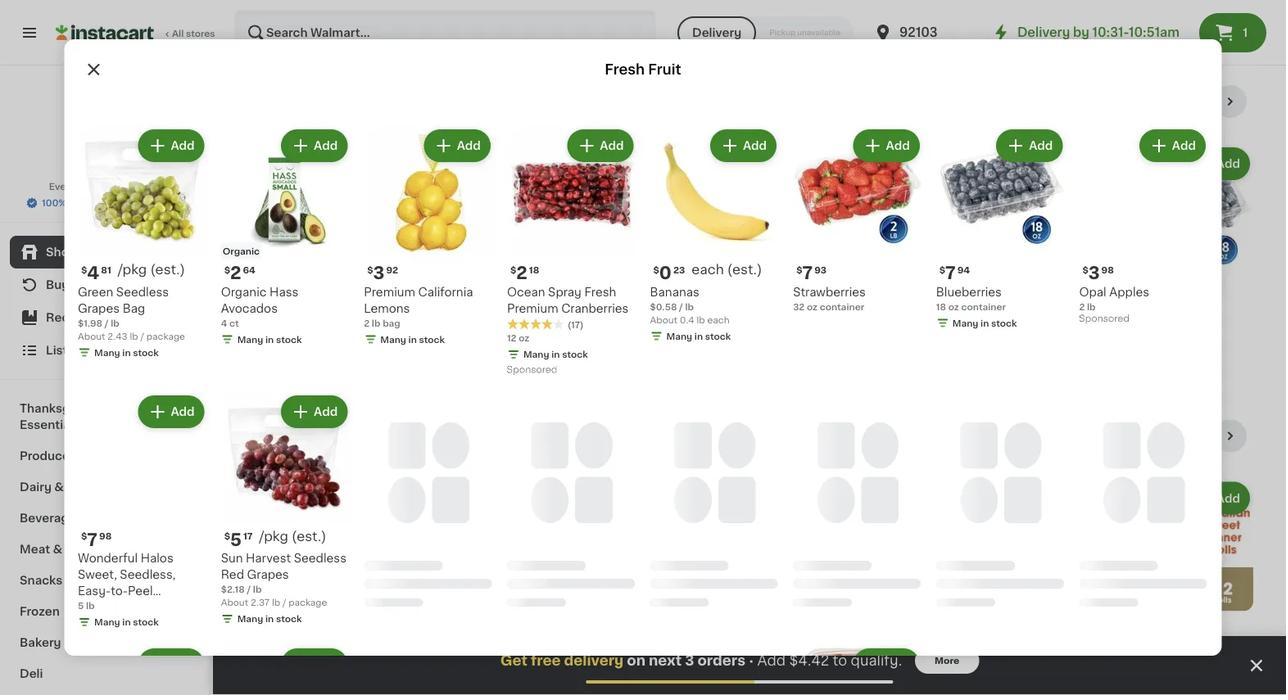 Task type: describe. For each thing, give the bounding box(es) containing it.
harvest
[[245, 553, 290, 564]]

king's hawaiian original hawaiian sweet rolls 12pk button
[[1121, 479, 1253, 696]]

treatment tracker modal dialog
[[213, 637, 1286, 696]]

0 for ★★★★★
[[838, 286, 851, 303]]

delivery
[[564, 654, 624, 668]]

$ 3 92 for ★★★★★
[[541, 286, 572, 303]]

free
[[425, 658, 451, 670]]

/ right 2.43
[[140, 332, 144, 341]]

1 vertical spatial honey
[[727, 658, 765, 670]]

premium inside $ 2 ocean spray fresh premium cranberries
[[683, 324, 735, 335]]

blueberries for ★★★★★
[[1121, 307, 1186, 319]]

bananas $0.58 / lb about 0.4 lb each for $0.23 each (estimated) element associated with (17)
[[650, 286, 729, 325]]

shop link
[[10, 236, 199, 269]]

98 for 7
[[99, 532, 111, 541]]

sun
[[220, 553, 242, 564]]

more
[[935, 657, 960, 666]]

many inside product group
[[237, 615, 263, 624]]

cage
[[392, 658, 422, 670]]

product group containing heinz tomato ketchup
[[829, 479, 962, 696]]

essentials
[[20, 419, 80, 431]]

81 for $ 4 81 /pkg (est.)
[[269, 286, 279, 295]]

strawberries for ★★★★★
[[975, 307, 1048, 319]]

get
[[500, 654, 528, 668]]

premium inside "ocean spray fresh premium cranberries"
[[507, 303, 558, 314]]

$ inside $ 2 ocean spray fresh premium cranberries
[[687, 286, 693, 295]]

bag for ★★★★★
[[556, 340, 574, 349]]

(est.) inside $ 0 23 each (est.)
[[323, 619, 358, 632]]

thanksgiving meal essentials link
[[10, 393, 199, 441]]

dairy & eggs link
[[10, 472, 199, 503]]

peel
[[127, 586, 152, 597]]

ct for ★★★★★
[[400, 340, 410, 349]]

bananas for $0.23 each (estimated) element to the left
[[246, 642, 295, 653]]

heinz
[[829, 642, 862, 653]]

ocean spray fresh premium cranberries
[[507, 286, 628, 314]]

fresh fruit dialog
[[64, 39, 1222, 696]]

product group containing add
[[1121, 479, 1253, 696]]

$1.98 for green seedless grapes bag $1.98 / lb about 2.43 lb / package
[[77, 319, 102, 328]]

(11k)
[[890, 660, 911, 669]]

in inside product group
[[265, 615, 273, 624]]

18 for (17)
[[936, 302, 946, 311]]

$4.81 per package (estimated) element for ★★★★★
[[246, 283, 379, 305]]

lb inside the "green seedless grapes bag $1.98 / lb"
[[279, 340, 287, 349]]

to
[[833, 654, 847, 668]]

$4.68 element
[[1121, 618, 1253, 639]]

$ inside $ 2 18
[[510, 266, 516, 275]]

product group containing 5
[[220, 393, 350, 629]]

produce
[[20, 451, 70, 462]]

many in stock inside item carousel region
[[554, 356, 618, 365]]

delivery button
[[678, 16, 756, 49]]

0 vertical spatial hawaiian
[[1158, 642, 1211, 653]]

frozen
[[20, 606, 60, 618]]

stock inside product group
[[276, 615, 301, 624]]

/pkg inside $ 4 81 /pkg (est.)
[[286, 284, 315, 297]]

/pkg for 5
[[259, 530, 288, 543]]

93 for ★★★★★
[[996, 286, 1008, 295]]

service type group
[[678, 16, 854, 49]]

18 for ★★★★★
[[1121, 323, 1131, 332]]

92 for ★★★★★
[[560, 286, 572, 295]]

rolls
[[1160, 675, 1188, 686]]

avocados for ★★★★★
[[392, 324, 448, 335]]

item carousel region containing 4
[[246, 85, 1253, 407]]

sweet,
[[77, 569, 117, 581]]

32 oz
[[829, 673, 854, 682]]

original
[[1121, 658, 1165, 670]]

32 inside product group
[[829, 673, 841, 682]]

wonderful halos sweet, seedless, easy-to-peel mandarins
[[77, 553, 175, 613]]

$ 7 94 for (17)
[[939, 265, 970, 282]]

many in stock inside product group
[[237, 615, 301, 624]]

$0.58 for $0.23 each (estimated) element associated with (17)
[[650, 302, 677, 311]]

all
[[172, 29, 184, 38]]

view
[[1065, 431, 1093, 442]]

package inside 'sun harvest seedless red grapes $2.18 / lb about 2.37 lb / package'
[[288, 598, 327, 607]]

ocean inside $ 2 ocean spray fresh premium cranberries
[[683, 307, 721, 319]]

98 for 3
[[1101, 266, 1114, 275]]

everyday store prices link
[[49, 180, 160, 193]]

64 for ★★★★★
[[414, 286, 426, 295]]

value for water
[[1010, 642, 1041, 653]]

avocados for (17)
[[220, 303, 277, 314]]

10:51am
[[1129, 27, 1180, 39]]

aa
[[499, 642, 514, 653]]

0 horizontal spatial $0.23 each (estimated) element
[[246, 618, 379, 639]]

each inside roma tomato $1.27 / lb about 0.24 lb each
[[600, 671, 623, 680]]

0.24
[[567, 671, 587, 680]]

(17)
[[567, 321, 583, 330]]

main content containing 4
[[213, 66, 1286, 696]]

92103 button
[[873, 10, 972, 56]]

apples
[[1109, 286, 1149, 298]]

/ inside roma tomato $1.27 / lb about 0.24 lb each
[[563, 658, 567, 667]]

purified
[[1044, 642, 1089, 653]]

buy it again link
[[10, 269, 199, 301]]

beverages
[[20, 513, 82, 524]]

$ 2 64 for ★★★★★
[[395, 286, 426, 303]]

5 inside "element"
[[230, 531, 241, 548]]

hass for (17)
[[269, 286, 298, 298]]

to-
[[110, 586, 127, 597]]

next
[[649, 654, 682, 668]]

$ 7 93 for ★★★★★
[[978, 286, 1008, 303]]

bag for (17)
[[382, 319, 400, 328]]

& for meat
[[53, 544, 62, 555]]

32 for (17)
[[793, 302, 804, 311]]

5 lb
[[77, 602, 94, 611]]

$ inside $ 7 98
[[81, 532, 87, 541]]

(30+)
[[1112, 431, 1144, 442]]

delivery by 10:31-10:51am
[[1017, 27, 1180, 39]]

81 for $ 4 81
[[101, 266, 111, 275]]

100% satisfaction guarantee button
[[25, 193, 183, 210]]

walmart link
[[68, 85, 141, 177]]

qualify.
[[851, 654, 902, 668]]

premium california lemons 2 lb bag for ★★★★★
[[537, 307, 647, 349]]

great value grade aa cage free large white eggs button
[[392, 479, 524, 696]]

94 for ★★★★★
[[1142, 286, 1155, 295]]

view all (30+) button
[[1058, 420, 1162, 453]]

opal
[[1079, 286, 1106, 298]]

meat & seafood link
[[10, 534, 199, 565]]

snacks
[[20, 575, 63, 587]]

frozen link
[[10, 596, 199, 628]]

recipes link
[[10, 301, 199, 334]]

100% satisfaction guarantee
[[42, 199, 174, 208]]

add inside treatment tracker modal dialog
[[757, 654, 786, 668]]

2 inside opal apples 2 lb
[[1079, 302, 1085, 311]]

$ 7 93 for (17)
[[796, 265, 826, 282]]

spray inside "ocean spray fresh premium cranberries"
[[548, 286, 581, 298]]

17
[[243, 532, 252, 541]]

product group containing great value grade aa cage free large white eggs
[[392, 479, 524, 696]]

$ inside $ 5 17
[[224, 532, 230, 541]]

bakery link
[[10, 628, 199, 659]]

wheat
[[768, 658, 805, 670]]

on
[[627, 654, 646, 668]]

$ 7 98
[[81, 531, 111, 548]]

product group containing nature's own honey wheat, honey wheat sandwich bread, 20 oz loaf
[[683, 479, 816, 696]]

instacart logo image
[[56, 23, 154, 43]]

great value purified drinking water 40 x 16.9 fl oz
[[975, 642, 1089, 683]]

more button
[[915, 648, 979, 674]]

$0.23 each (estimated) element for ★★★★★
[[829, 283, 962, 305]]

each inside $ 0 23 each (est.)
[[287, 619, 320, 632]]

about inside the green seedless grapes bag $1.98 / lb about 2.43 lb / package
[[77, 332, 105, 341]]

$ 7 94 for ★★★★★
[[1124, 286, 1155, 303]]

product group containing roma tomato
[[537, 479, 670, 696]]

0 inside $ 0 23 each (est.)
[[255, 620, 267, 637]]

0 vertical spatial honey
[[764, 642, 802, 653]]

2.37
[[250, 598, 269, 607]]

cranberries inside "ocean spray fresh premium cranberries"
[[561, 303, 628, 314]]

everyday store prices
[[49, 182, 150, 191]]

king's hawaiian original hawaiian sweet rolls 12pk
[[1121, 642, 1220, 686]]

great value grade aa cage free large white eggs
[[392, 642, 523, 686]]

strawberries 32 oz container for ★★★★★
[[975, 307, 1048, 332]]

again
[[83, 279, 115, 291]]

fruit
[[648, 63, 681, 77]]

delivery for delivery
[[692, 27, 742, 39]]

0 horizontal spatial 5
[[77, 602, 83, 611]]

walmart logo image
[[68, 85, 141, 157]]

lists link
[[10, 334, 199, 367]]

everyday
[[49, 182, 93, 191]]

satisfaction
[[69, 199, 124, 208]]

by
[[1073, 27, 1089, 39]]

snacks & candy
[[20, 575, 117, 587]]

shop
[[46, 247, 77, 258]]

spray inside $ 2 ocean spray fresh premium cranberries
[[724, 307, 758, 319]]

3 inside treatment tracker modal dialog
[[685, 654, 694, 668]]

king's
[[1121, 642, 1156, 653]]

(est.) inside '$5.17 per package (estimated)' "element"
[[291, 530, 326, 543]]

delivery by 10:31-10:51am link
[[991, 23, 1180, 43]]

32 for ★★★★★
[[975, 323, 987, 332]]

1 vertical spatial bananas
[[829, 307, 879, 319]]

sellers
[[291, 428, 354, 445]]

tomato for heinz
[[865, 642, 908, 653]]



Task type: vqa. For each thing, say whether or not it's contained in the screenshot.


Task type: locate. For each thing, give the bounding box(es) containing it.
strawberries 32 oz container inside item carousel region
[[975, 307, 1048, 332]]

98 up seafood
[[99, 532, 111, 541]]

0 horizontal spatial $ 7 93
[[796, 265, 826, 282]]

0 horizontal spatial 18
[[529, 266, 539, 275]]

1 horizontal spatial blueberries 18 oz container
[[1121, 307, 1191, 332]]

0 vertical spatial each (est.)
[[691, 263, 762, 277]]

hass inside fresh fruit dialog
[[269, 286, 298, 298]]

$
[[81, 266, 87, 275], [224, 266, 230, 275], [367, 266, 373, 275], [510, 266, 516, 275], [653, 266, 659, 275], [796, 266, 802, 275], [939, 266, 945, 275], [1082, 266, 1088, 275], [249, 286, 255, 295], [395, 286, 401, 295], [541, 286, 547, 295], [687, 286, 693, 295], [832, 286, 838, 295], [978, 286, 984, 295], [1124, 286, 1130, 295], [81, 532, 87, 541], [224, 532, 230, 541], [249, 621, 255, 630]]

bag inside the green seedless grapes bag $1.98 / lb about 2.43 lb / package
[[122, 303, 145, 314]]

seedless for green seedless grapes bag $1.98 / lb
[[284, 307, 337, 319]]

eggs
[[67, 482, 96, 493], [392, 675, 420, 686]]

3 inside item carousel region
[[547, 286, 558, 303]]

0 horizontal spatial green
[[77, 286, 113, 298]]

each (est.) inside item carousel region
[[871, 284, 941, 297]]

blueberries 18 oz container for ★★★★★
[[1121, 307, 1191, 332]]

0 vertical spatial item carousel region
[[246, 85, 1253, 407]]

grapes for green seedless grapes bag $1.98 / lb
[[246, 324, 288, 335]]

1 horizontal spatial 92
[[560, 286, 572, 295]]

0 horizontal spatial bag
[[122, 303, 145, 314]]

0 horizontal spatial $4.81 per package (estimated) element
[[77, 263, 207, 284]]

bag inside item carousel region
[[556, 340, 574, 349]]

& for snacks
[[65, 575, 75, 587]]

0 vertical spatial avocados
[[220, 303, 277, 314]]

premium california lemons 2 lb bag inside item carousel region
[[537, 307, 647, 349]]

lists
[[46, 345, 74, 356]]

strawberries 32 oz container inside fresh fruit dialog
[[793, 286, 865, 311]]

great inside great value grade aa cage free large white eggs
[[392, 642, 424, 653]]

0 vertical spatial &
[[54, 482, 64, 493]]

2 item carousel region from the top
[[246, 420, 1253, 696]]

32 inside fresh fruit dialog
[[793, 302, 804, 311]]

seedless down $ 4 81 /pkg (est.)
[[284, 307, 337, 319]]

0 horizontal spatial 0
[[255, 620, 267, 637]]

package inside the green seedless grapes bag $1.98 / lb about 2.43 lb / package
[[146, 332, 185, 341]]

0 horizontal spatial bananas
[[246, 642, 295, 653]]

fresh inside $ 2 ocean spray fresh premium cranberries
[[761, 307, 793, 319]]

seedless
[[116, 286, 169, 298], [284, 307, 337, 319], [293, 553, 346, 564]]

free
[[531, 654, 561, 668]]

1 horizontal spatial 93
[[996, 286, 1008, 295]]

18
[[529, 266, 539, 275], [936, 302, 946, 311], [1121, 323, 1131, 332]]

0 vertical spatial $ 3 92
[[367, 265, 398, 282]]

ketchup
[[911, 642, 960, 653]]

$4.81 per package (estimated) element up the "green seedless grapes bag $1.98 / lb"
[[246, 283, 379, 305]]

orders
[[698, 654, 746, 668]]

$0.23 each (estimated) element
[[650, 263, 780, 284], [829, 283, 962, 305], [246, 618, 379, 639]]

great up cage
[[392, 642, 424, 653]]

eggs down cage
[[392, 675, 420, 686]]

1 horizontal spatial $ 7 94
[[1124, 286, 1155, 303]]

1 vertical spatial spray
[[724, 307, 758, 319]]

all
[[1096, 431, 1109, 442]]

each (est.)
[[691, 263, 762, 277], [871, 284, 941, 297]]

2.43
[[107, 332, 127, 341]]

fresh inside "ocean spray fresh premium cranberries"
[[584, 286, 616, 298]]

$ 3 92 inside item carousel region
[[541, 286, 572, 303]]

ocean inside "ocean spray fresh premium cranberries"
[[507, 286, 545, 298]]

0 vertical spatial eggs
[[67, 482, 96, 493]]

lemons for (17)
[[364, 303, 410, 314]]

bananas for $0.23 each (estimated) element associated with (17)
[[650, 286, 699, 298]]

1 horizontal spatial 64
[[414, 286, 426, 295]]

0 horizontal spatial $ 0 23
[[653, 265, 685, 282]]

0 horizontal spatial great
[[392, 642, 424, 653]]

$ 0 23 for (17)
[[653, 265, 685, 282]]

great for great value grade aa cage free large white eggs
[[392, 642, 424, 653]]

/ left $ 2 ocean spray fresh premium cranberries
[[679, 302, 683, 311]]

blueberries 18 oz container for (17)
[[936, 286, 1006, 311]]

0 horizontal spatial delivery
[[692, 27, 742, 39]]

1 horizontal spatial value
[[1010, 642, 1041, 653]]

$4.81 per package (estimated) element
[[77, 263, 207, 284], [246, 283, 379, 305]]

$ inside $ 3 98
[[1082, 266, 1088, 275]]

0.4 inside fresh fruit dialog
[[679, 316, 694, 325]]

1 vertical spatial package
[[288, 598, 327, 607]]

1
[[1243, 27, 1248, 39]]

avocados
[[220, 303, 277, 314], [392, 324, 448, 335]]

package up $ 0 23 each (est.)
[[288, 598, 327, 607]]

product group containing great value purified drinking water
[[975, 479, 1108, 685]]

0 vertical spatial 32
[[793, 302, 804, 311]]

seedless right again at the top left
[[116, 286, 169, 298]]

main content
[[213, 66, 1286, 696]]

strawberries inside item carousel region
[[975, 307, 1048, 319]]

about down '$2.18' on the left bottom
[[220, 598, 248, 607]]

california for (17)
[[418, 286, 473, 298]]

23 inside fresh fruit dialog
[[673, 266, 685, 275]]

1 vertical spatial item carousel region
[[246, 420, 1253, 696]]

40
[[975, 674, 988, 683]]

2 horizontal spatial 0
[[838, 286, 851, 303]]

$ inside $ 4 81
[[81, 266, 87, 275]]

1 value from the left
[[427, 642, 458, 653]]

1 vertical spatial seedless
[[284, 307, 337, 319]]

1 item carousel region from the top
[[246, 85, 1253, 407]]

0 horizontal spatial spray
[[548, 286, 581, 298]]

sun harvest seedless red grapes $2.18 / lb about 2.37 lb / package
[[220, 553, 346, 607]]

spray
[[548, 286, 581, 298], [724, 307, 758, 319]]

stores
[[186, 29, 215, 38]]

1 horizontal spatial sponsored badge image
[[1079, 315, 1128, 324]]

$ 2 ocean spray fresh premium cranberries
[[683, 286, 805, 335]]

organic hass avocados 4 ct for ★★★★★
[[392, 307, 469, 349]]

$ 0 23 for ★★★★★
[[832, 286, 864, 303]]

hawaiian down $4.68 'element' at right bottom
[[1158, 642, 1211, 653]]

0 horizontal spatial /pkg (est.)
[[117, 263, 185, 277]]

honey down own
[[727, 658, 765, 670]]

1 vertical spatial eggs
[[392, 675, 420, 686]]

1 horizontal spatial bag
[[291, 324, 313, 335]]

grapes down again at the top left
[[77, 303, 119, 314]]

/pkg (est.) for 4
[[117, 263, 185, 277]]

tomato up qualify.
[[865, 642, 908, 653]]

package
[[146, 332, 185, 341], [288, 598, 327, 607]]

all stores
[[172, 29, 215, 38]]

strawberries 32 oz container for (17)
[[793, 286, 865, 311]]

1 horizontal spatial each (est.)
[[871, 284, 941, 297]]

green seedless grapes bag $1.98 / lb
[[246, 307, 337, 349]]

$0.58 inside item carousel region
[[246, 658, 273, 667]]

value inside great value purified drinking water 40 x 16.9 fl oz
[[1010, 642, 1041, 653]]

$ inside $ 4 81 /pkg (est.)
[[249, 286, 255, 295]]

1 horizontal spatial hass
[[440, 307, 469, 319]]

bag for green seedless grapes bag $1.98 / lb
[[291, 324, 313, 335]]

stock inside item carousel region
[[593, 356, 618, 365]]

green inside the "green seedless grapes bag $1.98 / lb"
[[246, 307, 281, 319]]

$1.98 for green seedless grapes bag $1.98 / lb
[[246, 340, 270, 349]]

2 inside $ 2 ocean spray fresh premium cranberries
[[693, 286, 704, 303]]

23 for ★★★★★
[[852, 286, 864, 295]]

0 vertical spatial fresh
[[605, 63, 645, 77]]

hawaiian up the 12pk
[[1168, 658, 1220, 670]]

1 horizontal spatial $4.81 per package (estimated) element
[[246, 283, 379, 305]]

0 vertical spatial 93
[[814, 266, 826, 275]]

seedless inside the "green seedless grapes bag $1.98 / lb"
[[284, 307, 337, 319]]

$ 2 64 for (17)
[[224, 265, 255, 282]]

0.4 inside item carousel region
[[276, 671, 290, 680]]

1 horizontal spatial california
[[592, 307, 647, 319]]

blueberries 18 oz container inside fresh fruit dialog
[[936, 286, 1006, 311]]

halos
[[140, 553, 173, 564]]

98
[[1101, 266, 1114, 275], [99, 532, 111, 541]]

sponsored badge image down 12 oz
[[507, 366, 556, 375]]

$ 0 23 inside fresh fruit dialog
[[653, 265, 685, 282]]

$4.42
[[789, 654, 829, 668]]

oz inside nature's own honey wheat, honey wheat sandwich bread, 20 oz loaf
[[800, 675, 814, 686]]

$0.58 inside fresh fruit dialog
[[650, 302, 677, 311]]

$ 3 98
[[1082, 265, 1114, 282]]

item carousel region
[[246, 85, 1253, 407], [246, 420, 1253, 696]]

grapes down harvest
[[247, 569, 289, 581]]

1 horizontal spatial 0
[[659, 265, 671, 282]]

93 inside fresh fruit dialog
[[814, 266, 826, 275]]

organic hass avocados 4 ct for (17)
[[220, 286, 298, 328]]

5 down easy-
[[77, 602, 83, 611]]

sponsored badge image
[[1079, 315, 1128, 324], [507, 366, 556, 375]]

bananas $0.58 / lb about 0.4 lb each for $0.23 each (estimated) element to the left
[[246, 642, 325, 680]]

mandarins
[[77, 602, 138, 613]]

lemons for ★★★★★
[[537, 324, 584, 335]]

0 horizontal spatial value
[[427, 642, 458, 653]]

0 vertical spatial green
[[77, 286, 113, 298]]

1 vertical spatial 81
[[269, 286, 279, 295]]

1 horizontal spatial $ 7 93
[[978, 286, 1008, 303]]

item carousel region containing best sellers
[[246, 420, 1253, 696]]

& right meat
[[53, 544, 62, 555]]

0 vertical spatial bag
[[122, 303, 145, 314]]

best sellers
[[246, 428, 354, 445]]

bag inside the "green seedless grapes bag $1.98 / lb"
[[291, 324, 313, 335]]

about left 2.43
[[77, 332, 105, 341]]

1 horizontal spatial ocean
[[683, 307, 721, 319]]

sponsored badge image for 2
[[507, 366, 556, 375]]

green for green seedless grapes bag $1.98 / lb
[[246, 307, 281, 319]]

0 horizontal spatial organic hass avocados 4 ct
[[220, 286, 298, 328]]

buy
[[46, 279, 69, 291]]

produce link
[[10, 441, 199, 472]]

$1.27
[[537, 658, 561, 667]]

honey up the wheat
[[764, 642, 802, 653]]

$1.98
[[77, 319, 102, 328], [246, 340, 270, 349]]

1 vertical spatial $ 7 94
[[1124, 286, 1155, 303]]

delivery
[[1017, 27, 1070, 39], [692, 27, 742, 39]]

grapes down $ 4 81 /pkg (est.)
[[246, 324, 288, 335]]

1 horizontal spatial bag
[[556, 340, 574, 349]]

seedless,
[[119, 569, 175, 581]]

2 horizontal spatial 18
[[1121, 323, 1131, 332]]

& right dairy
[[54, 482, 64, 493]]

20
[[782, 675, 797, 686]]

& left easy-
[[65, 575, 75, 587]]

strawberries 32 oz container
[[793, 286, 865, 311], [975, 307, 1048, 332]]

strawberries for (17)
[[793, 286, 865, 298]]

2 vertical spatial &
[[65, 575, 75, 587]]

delivery for delivery by 10:31-10:51am
[[1017, 27, 1070, 39]]

stock
[[991, 319, 1017, 328], [705, 332, 731, 341], [276, 335, 301, 344], [419, 335, 445, 344], [133, 348, 158, 357], [562, 350, 588, 359], [593, 356, 618, 365], [276, 615, 301, 624], [133, 618, 158, 627]]

$ 5 17
[[224, 531, 252, 548]]

64 for (17)
[[242, 266, 255, 275]]

sponsored badge image for 3
[[1079, 315, 1128, 324]]

green down $ 4 81 /pkg (est.)
[[246, 307, 281, 319]]

0 vertical spatial hass
[[269, 286, 298, 298]]

premium california lemons 2 lb bag inside fresh fruit dialog
[[364, 286, 473, 328]]

98 up opal at the right top of the page
[[1101, 266, 1114, 275]]

18 inside $ 2 18
[[529, 266, 539, 275]]

in inside item carousel region
[[582, 356, 590, 365]]

red
[[220, 569, 244, 581]]

seedless inside 'sun harvest seedless red grapes $2.18 / lb about 2.37 lb / package'
[[293, 553, 346, 564]]

1 vertical spatial bananas $0.58 / lb about 0.4 lb each
[[246, 642, 325, 680]]

value up water
[[1010, 642, 1041, 653]]

0 horizontal spatial eggs
[[67, 482, 96, 493]]

ct for (17)
[[229, 319, 238, 328]]

deli link
[[10, 659, 199, 690]]

opal apples 2 lb
[[1079, 286, 1149, 311]]

oz inside great value purified drinking water 40 x 16.9 fl oz
[[1027, 674, 1037, 683]]

18 inside item carousel region
[[1121, 323, 1131, 332]]

blueberries 18 oz container inside item carousel region
[[1121, 307, 1191, 332]]

best
[[246, 428, 287, 445]]

$5.17 per package (estimated) element
[[220, 529, 350, 550]]

fl
[[1018, 674, 1025, 683]]

2 horizontal spatial 23
[[852, 286, 864, 295]]

12 oz
[[507, 334, 529, 343]]

guarantee
[[126, 199, 174, 208]]

$ 3 92
[[367, 265, 398, 282], [541, 286, 572, 303]]

1 vertical spatial bag
[[556, 340, 574, 349]]

about inside 'sun harvest seedless red grapes $2.18 / lb about 2.37 lb / package'
[[220, 598, 248, 607]]

4 inside $ 4 81 /pkg (est.)
[[255, 286, 267, 303]]

blueberries
[[936, 286, 1002, 298], [1121, 307, 1186, 319]]

great
[[392, 642, 424, 653], [975, 642, 1007, 653]]

tomato up delivery
[[574, 642, 617, 653]]

1 horizontal spatial 98
[[1101, 266, 1114, 275]]

/ right '$2.18' on the left bottom
[[247, 585, 250, 594]]

0 horizontal spatial $ 2 64
[[224, 265, 255, 282]]

green down $ 4 81 at top
[[77, 286, 113, 298]]

93 for (17)
[[814, 266, 826, 275]]

hass for ★★★★★
[[440, 307, 469, 319]]

94 inside item carousel region
[[1142, 286, 1155, 295]]

98 inside $ 3 98
[[1101, 266, 1114, 275]]

/pkg right $ 4 81 at top
[[117, 263, 146, 277]]

blueberries 18 oz container
[[936, 286, 1006, 311], [1121, 307, 1191, 332]]

0 horizontal spatial blueberries
[[936, 286, 1002, 298]]

0 horizontal spatial package
[[146, 332, 185, 341]]

many
[[952, 319, 978, 328], [666, 332, 692, 341], [237, 335, 263, 344], [380, 335, 406, 344], [94, 348, 120, 357], [523, 350, 549, 359], [554, 356, 580, 365], [237, 615, 263, 624], [94, 618, 120, 627]]

bananas inside fresh fruit dialog
[[650, 286, 699, 298]]

81 up again at the top left
[[101, 266, 111, 275]]

organic hass avocados 4 ct inside item carousel region
[[392, 307, 469, 349]]

2 tomato from the left
[[865, 642, 908, 653]]

2
[[230, 265, 241, 282], [516, 265, 527, 282], [401, 286, 412, 303], [693, 286, 704, 303], [1079, 302, 1085, 311], [364, 319, 369, 328], [537, 340, 543, 349]]

1 vertical spatial fresh
[[584, 286, 616, 298]]

0 horizontal spatial ct
[[229, 319, 238, 328]]

hass inside item carousel region
[[440, 307, 469, 319]]

bananas $0.58 / lb about 0.4 lb each inside item carousel region
[[246, 642, 325, 680]]

1 horizontal spatial 94
[[1142, 286, 1155, 295]]

/ inside the "green seedless grapes bag $1.98 / lb"
[[273, 340, 276, 349]]

23 inside $ 0 23 each (est.)
[[269, 621, 281, 630]]

1 vertical spatial 64
[[414, 286, 426, 295]]

bag inside fresh fruit dialog
[[382, 319, 400, 328]]

/pkg (est.) inside '$5.17 per package (estimated)' "element"
[[259, 530, 326, 543]]

1 horizontal spatial organic hass avocados 4 ct
[[392, 307, 469, 349]]

eggs inside 'link'
[[67, 482, 96, 493]]

& for dairy
[[54, 482, 64, 493]]

$ inside $ 0 23 each (est.)
[[249, 621, 255, 630]]

0
[[659, 265, 671, 282], [838, 286, 851, 303], [255, 620, 267, 637]]

seafood
[[65, 544, 115, 555]]

$0.58 down $ 0 23 each (est.)
[[246, 658, 273, 667]]

$ 7 93
[[796, 265, 826, 282], [978, 286, 1008, 303]]

/
[[679, 302, 683, 311], [104, 319, 108, 328], [140, 332, 144, 341], [273, 340, 276, 349], [247, 585, 250, 594], [282, 598, 286, 607], [275, 658, 279, 667], [563, 658, 567, 667]]

dairy
[[20, 482, 52, 493]]

0 horizontal spatial 64
[[242, 266, 255, 275]]

own
[[734, 642, 761, 653]]

ocean
[[507, 286, 545, 298], [683, 307, 721, 319]]

eggs inside great value grade aa cage free large white eggs
[[392, 675, 420, 686]]

5 left 17
[[230, 531, 241, 548]]

buy it again
[[46, 279, 115, 291]]

loaf
[[683, 691, 709, 696]]

0 vertical spatial $ 7 94
[[939, 265, 970, 282]]

ct inside fresh fruit dialog
[[229, 319, 238, 328]]

tomato for roma
[[574, 642, 617, 653]]

1 vertical spatial bag
[[291, 324, 313, 335]]

grapes for green seedless grapes bag $1.98 / lb about 2.43 lb / package
[[77, 303, 119, 314]]

/ up 2.43
[[104, 319, 108, 328]]

1 vertical spatial ocean
[[683, 307, 721, 319]]

water
[[1026, 658, 1060, 670]]

1 vertical spatial $0.58
[[246, 658, 273, 667]]

/pkg up harvest
[[259, 530, 288, 543]]

0 for (17)
[[659, 265, 671, 282]]

seedless down '$5.17 per package (estimated)' "element" at the bottom left of page
[[293, 553, 346, 564]]

$ 4 81
[[81, 265, 111, 282]]

value up the free
[[427, 642, 458, 653]]

1 vertical spatial avocados
[[392, 324, 448, 335]]

0 horizontal spatial 32
[[793, 302, 804, 311]]

0 vertical spatial /pkg (est.)
[[117, 263, 185, 277]]

bag for green seedless grapes bag $1.98 / lb about 2.43 lb / package
[[122, 303, 145, 314]]

lb inside opal apples 2 lb
[[1087, 302, 1095, 311]]

0 vertical spatial 94
[[957, 266, 970, 275]]

0 horizontal spatial 98
[[99, 532, 111, 541]]

2 vertical spatial 18
[[1121, 323, 1131, 332]]

16.9
[[997, 674, 1016, 683]]

/ right the $1.27
[[563, 658, 567, 667]]

cranberries
[[561, 303, 628, 314], [738, 324, 805, 335]]

avocados inside item carousel region
[[392, 324, 448, 335]]

64 inside fresh fruit dialog
[[242, 266, 255, 275]]

seedless inside the green seedless grapes bag $1.98 / lb about 2.43 lb / package
[[116, 286, 169, 298]]

$2.18
[[220, 585, 244, 594]]

blueberries for (17)
[[936, 286, 1002, 298]]

92 for (17)
[[386, 266, 398, 275]]

bag down $ 4 81 /pkg (est.)
[[291, 324, 313, 335]]

package right 2.43
[[146, 332, 185, 341]]

$ 7 94 inside item carousel region
[[1124, 286, 1155, 303]]

1 vertical spatial 23
[[852, 286, 864, 295]]

1 horizontal spatial bananas
[[650, 286, 699, 298]]

64
[[242, 266, 255, 275], [414, 286, 426, 295]]

$ 3 92 for (17)
[[367, 265, 398, 282]]

81 up the "green seedless grapes bag $1.98 / lb"
[[269, 286, 279, 295]]

bananas $0.58 / lb about 0.4 lb each inside fresh fruit dialog
[[650, 286, 729, 325]]

$ 7 93 inside item carousel region
[[978, 286, 1008, 303]]

premium california lemons 2 lb bag for (17)
[[364, 286, 473, 328]]

about inside roma tomato $1.27 / lb about 0.24 lb each
[[537, 671, 565, 680]]

bread,
[[742, 675, 779, 686]]

0 vertical spatial /pkg
[[117, 263, 146, 277]]

easy-
[[77, 586, 110, 597]]

/pkg up the "green seedless grapes bag $1.98 / lb"
[[286, 284, 315, 297]]

great for great value purified drinking water 40 x 16.9 fl oz
[[975, 642, 1007, 653]]

strawberries inside fresh fruit dialog
[[793, 286, 865, 298]]

/pkg inside '$5.17 per package (estimated)' "element"
[[259, 530, 288, 543]]

roma tomato $1.27 / lb about 0.24 lb each
[[537, 642, 623, 680]]

2 value from the left
[[1010, 642, 1041, 653]]

each (est.) inside fresh fruit dialog
[[691, 263, 762, 277]]

seedless for green seedless grapes bag $1.98 / lb about 2.43 lb / package
[[116, 286, 169, 298]]

$0.58 left $ 2 ocean spray fresh premium cranberries
[[650, 302, 677, 311]]

cranberries inside $ 2 ocean spray fresh premium cranberries
[[738, 324, 805, 335]]

about down $ 0 23 each (est.)
[[246, 671, 273, 680]]

64 inside item carousel region
[[414, 286, 426, 295]]

1 tomato from the left
[[574, 642, 617, 653]]

98 inside $ 7 98
[[99, 532, 111, 541]]

94 for (17)
[[957, 266, 970, 275]]

$0.23 each (estimated) element for (17)
[[650, 263, 780, 284]]

$4.81 per package (estimated) element up the green seedless grapes bag $1.98 / lb about 2.43 lb / package
[[77, 263, 207, 284]]

92 inside item carousel region
[[560, 286, 572, 295]]

0 horizontal spatial strawberries
[[793, 286, 865, 298]]

1 horizontal spatial 18
[[936, 302, 946, 311]]

bag up 2.43
[[122, 303, 145, 314]]

california for ★★★★★
[[592, 307, 647, 319]]

1 vertical spatial grapes
[[246, 324, 288, 335]]

about down the $1.27
[[537, 671, 565, 680]]

$4.81 per package (estimated) element inside item carousel region
[[246, 283, 379, 305]]

1 horizontal spatial strawberries
[[975, 307, 1048, 319]]

2 great from the left
[[975, 642, 1007, 653]]

/pkg (est.) up harvest
[[259, 530, 326, 543]]

0 horizontal spatial cranberries
[[561, 303, 628, 314]]

/pkg for 4
[[117, 263, 146, 277]]

None search field
[[234, 10, 656, 56]]

23 for (17)
[[673, 266, 685, 275]]

walmart
[[80, 163, 129, 175]]

green for green seedless grapes bag $1.98 / lb about 2.43 lb / package
[[77, 286, 113, 298]]

/pkg (est.) for 5
[[259, 530, 326, 543]]

blueberries inside fresh fruit dialog
[[936, 286, 1002, 298]]

grapes inside 'sun harvest seedless red grapes $2.18 / lb about 2.37 lb / package'
[[247, 569, 289, 581]]

dairy & eggs
[[20, 482, 96, 493]]

& inside 'link'
[[54, 482, 64, 493]]

sponsored badge image down opal apples 2 lb
[[1079, 315, 1128, 324]]

1 vertical spatial california
[[592, 307, 647, 319]]

1 vertical spatial 0
[[838, 286, 851, 303]]

lemons inside fresh fruit dialog
[[364, 303, 410, 314]]

$ 3 92 inside fresh fruit dialog
[[367, 265, 398, 282]]

great up drinking
[[975, 642, 1007, 653]]

grade
[[461, 642, 496, 653]]

12
[[507, 334, 516, 343]]

/pkg (est.) up the green seedless grapes bag $1.98 / lb about 2.43 lb / package
[[117, 263, 185, 277]]

eggs down produce link
[[67, 482, 96, 493]]

about left $ 2 ocean spray fresh premium cranberries
[[650, 316, 677, 325]]

1 horizontal spatial cranberries
[[738, 324, 805, 335]]

deli
[[20, 669, 43, 680]]

/ down $ 4 81 /pkg (est.)
[[273, 340, 276, 349]]

view all (30+)
[[1065, 431, 1144, 442]]

0 vertical spatial 0.4
[[679, 316, 694, 325]]

1 vertical spatial hawaiian
[[1168, 658, 1220, 670]]

1 vertical spatial $ 0 23
[[832, 286, 864, 303]]

(est.) inside $ 4 81 /pkg (est.)
[[318, 284, 353, 297]]

1 horizontal spatial tomato
[[865, 642, 908, 653]]

0 vertical spatial package
[[146, 332, 185, 341]]

value for cage
[[427, 642, 458, 653]]

product group
[[77, 126, 207, 363], [220, 126, 350, 350], [364, 126, 494, 350], [507, 126, 637, 379], [650, 126, 780, 346], [793, 126, 923, 313], [936, 126, 1066, 333], [1079, 126, 1209, 328], [246, 144, 379, 383], [392, 144, 524, 370], [537, 144, 670, 370], [683, 144, 816, 400], [829, 144, 962, 367], [975, 144, 1108, 334], [1121, 144, 1253, 354], [77, 393, 207, 632], [220, 393, 350, 629], [246, 479, 379, 696], [392, 479, 524, 696], [537, 479, 670, 696], [683, 479, 816, 696], [829, 479, 962, 696], [975, 479, 1108, 685], [1121, 479, 1253, 696], [77, 645, 207, 696], [220, 645, 350, 696], [793, 645, 923, 696]]

2 vertical spatial bananas
[[246, 642, 295, 653]]

32
[[793, 302, 804, 311], [975, 323, 987, 332], [829, 673, 841, 682]]

wheat,
[[683, 658, 724, 670]]

each (est.) for ★★★★★
[[871, 284, 941, 297]]

/ right 2.37
[[282, 598, 286, 607]]

0 horizontal spatial $0.58
[[246, 658, 273, 667]]

$4.81 per package (estimated) element for (17)
[[77, 263, 207, 284]]

1 horizontal spatial 5
[[230, 531, 241, 548]]

great inside great value purified drinking water 40 x 16.9 fl oz
[[975, 642, 1007, 653]]

$1.98 up lists link on the left of the page
[[77, 319, 102, 328]]

beverages link
[[10, 503, 199, 534]]

each (est.) for (17)
[[691, 263, 762, 277]]

/ down $ 0 23 each (est.)
[[275, 658, 279, 667]]

81
[[101, 266, 111, 275], [269, 286, 279, 295]]

many in stock
[[952, 319, 1017, 328], [666, 332, 731, 341], [237, 335, 301, 344], [380, 335, 445, 344], [94, 348, 158, 357], [523, 350, 588, 359], [554, 356, 618, 365], [237, 615, 301, 624], [94, 618, 158, 627]]

$0.58 for $0.23 each (estimated) element to the left
[[246, 658, 273, 667]]

$ 2 64 inside fresh fruit dialog
[[224, 265, 255, 282]]

1 great from the left
[[392, 642, 424, 653]]

0 horizontal spatial california
[[418, 286, 473, 298]]

1 horizontal spatial strawberries 32 oz container
[[975, 307, 1048, 332]]

value inside great value grade aa cage free large white eggs
[[427, 642, 458, 653]]

thanksgiving meal essentials
[[20, 403, 130, 431]]

92103
[[899, 27, 938, 39]]

$1.98 down $ 4 81 /pkg (est.)
[[246, 340, 270, 349]]

tomato inside roma tomato $1.27 / lb about 0.24 lb each
[[574, 642, 617, 653]]

$1.98 inside the green seedless grapes bag $1.98 / lb about 2.43 lb / package
[[77, 319, 102, 328]]

10:31-
[[1092, 27, 1129, 39]]



